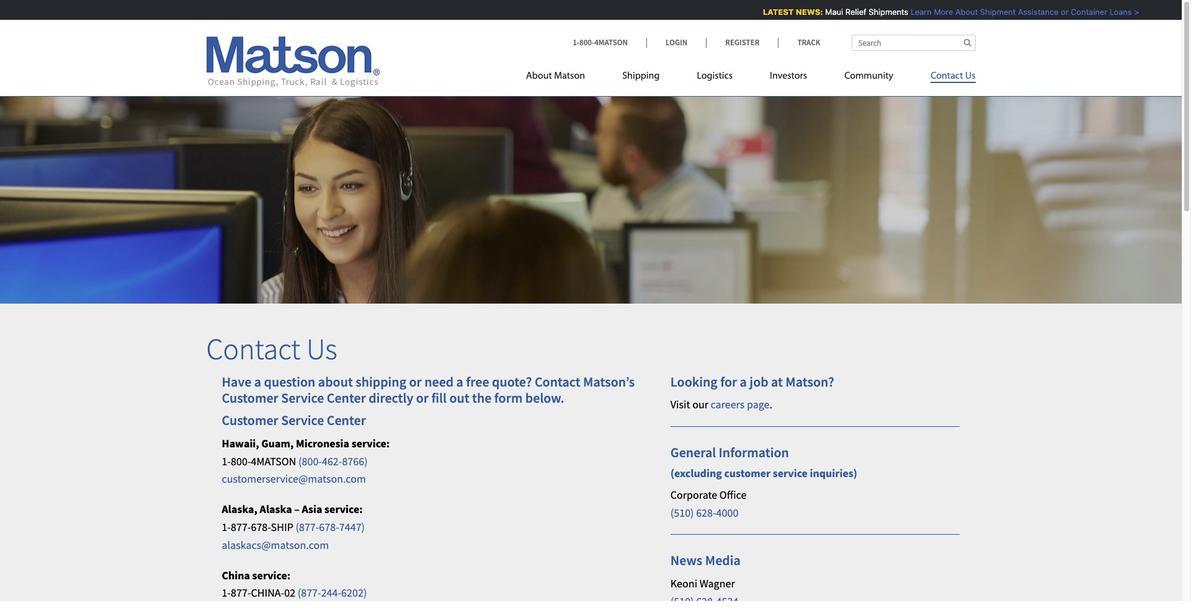 Task type: vqa. For each thing, say whether or not it's contained in the screenshot.
Center to the top
yes



Task type: locate. For each thing, give the bounding box(es) containing it.
login link
[[647, 37, 706, 48]]

1 vertical spatial 4matson
[[251, 455, 296, 469]]

(877-
[[296, 521, 319, 535], [298, 587, 321, 601]]

a left "free"
[[457, 373, 464, 391]]

learn
[[909, 7, 930, 17]]

contact us
[[931, 71, 976, 81], [206, 331, 337, 368]]

0 vertical spatial (877-
[[296, 521, 319, 535]]

1 service from the top
[[281, 390, 324, 407]]

below.
[[526, 390, 564, 407]]

out
[[450, 390, 470, 407]]

4matson up the shipping
[[595, 37, 628, 48]]

877- down "china"
[[231, 587, 251, 601]]

1- down "china"
[[222, 587, 231, 601]]

contact inside have a question about shipping or need a free quote? contact matson's customer service center directly or fill out the form below. customer service center
[[535, 373, 581, 391]]

inquiries)
[[810, 467, 858, 481]]

or left container
[[1060, 7, 1067, 17]]

contact inside top menu navigation
[[931, 71, 963, 81]]

1 vertical spatial service:
[[325, 503, 363, 517]]

1 vertical spatial (877-
[[298, 587, 321, 601]]

community
[[845, 71, 894, 81]]

2 customer from the top
[[222, 412, 279, 430]]

quote?
[[492, 373, 532, 391]]

0 vertical spatial about
[[954, 7, 977, 17]]

service: up 8766)
[[352, 437, 390, 451]]

1 horizontal spatial us
[[966, 71, 976, 81]]

(800-462-8766) link
[[299, 455, 368, 469]]

service: inside the china service: 1-877-china-02 (877-244-6202)
[[252, 569, 291, 583]]

the
[[472, 390, 492, 407]]

service: up 7447)
[[325, 503, 363, 517]]

1 horizontal spatial 678-
[[319, 521, 339, 535]]

1 vertical spatial center
[[327, 412, 366, 430]]

(excluding
[[671, 467, 722, 481]]

alaskacs@matson.com link
[[222, 539, 329, 553]]

relief
[[844, 7, 865, 17]]

about right more
[[954, 7, 977, 17]]

0 vertical spatial contact
[[931, 71, 963, 81]]

community link
[[826, 65, 912, 91]]

0 vertical spatial 4matson
[[595, 37, 628, 48]]

wagner
[[700, 577, 735, 591]]

investors link
[[752, 65, 826, 91]]

corporate
[[671, 488, 718, 503]]

customerservice@matson.com link
[[222, 473, 366, 487]]

learn more about shipment assistance or container loans > link
[[909, 7, 1138, 17]]

1- down hawaii,
[[222, 455, 231, 469]]

free
[[466, 373, 489, 391]]

news
[[671, 553, 703, 570]]

0 horizontal spatial about
[[526, 71, 552, 81]]

1 horizontal spatial 4matson
[[595, 37, 628, 48]]

>
[[1133, 7, 1138, 17]]

have a question about shipping or need a free quote? contact matson's customer service center directly or fill out the form below. customer service center
[[222, 373, 635, 430]]

0 horizontal spatial 678-
[[251, 521, 271, 535]]

hawaii, guam, micronesia service: 1-800-4matson (800-462-8766) customerservice@matson.com
[[222, 437, 390, 487]]

general
[[671, 444, 716, 462]]

1 customer from the top
[[222, 390, 279, 407]]

678- up the alaskacs@matson.com link
[[251, 521, 271, 535]]

shipping
[[356, 373, 407, 391]]

china
[[222, 569, 250, 583]]

0 vertical spatial center
[[327, 390, 366, 407]]

4matson down guam, on the left of page
[[251, 455, 296, 469]]

1-800-4matson
[[573, 37, 628, 48]]

0 horizontal spatial contact
[[206, 331, 301, 368]]

0 vertical spatial service:
[[352, 437, 390, 451]]

top menu navigation
[[526, 65, 976, 91]]

1 vertical spatial service
[[281, 412, 324, 430]]

1 horizontal spatial contact
[[535, 373, 581, 391]]

2 678- from the left
[[319, 521, 339, 535]]

1 vertical spatial 800-
[[231, 455, 251, 469]]

1 horizontal spatial contact us
[[931, 71, 976, 81]]

center
[[327, 390, 366, 407], [327, 412, 366, 430]]

678-
[[251, 521, 271, 535], [319, 521, 339, 535]]

–
[[294, 503, 300, 517]]

1 vertical spatial contact us
[[206, 331, 337, 368]]

1 877- from the top
[[231, 521, 251, 535]]

800- up matson
[[580, 37, 595, 48]]

1- down alaska,
[[222, 521, 231, 535]]

shipping
[[623, 71, 660, 81]]

1 horizontal spatial a
[[457, 373, 464, 391]]

2 vertical spatial contact
[[535, 373, 581, 391]]

china service: 1-877-china-02 (877-244-6202)
[[222, 569, 367, 601]]

matson?
[[786, 373, 835, 391]]

service: inside alaska, alaska – asia service: 1-877-678-ship (877-678-7447) alaskacs@matson.com
[[325, 503, 363, 517]]

center up micronesia
[[327, 412, 366, 430]]

0 horizontal spatial a
[[254, 373, 261, 391]]

news media
[[671, 553, 741, 570]]

1 horizontal spatial 800-
[[580, 37, 595, 48]]

877- down alaska,
[[231, 521, 251, 535]]

us up about
[[307, 331, 337, 368]]

1 vertical spatial contact
[[206, 331, 301, 368]]

800- down hawaii,
[[231, 455, 251, 469]]

alaska
[[260, 503, 292, 517]]

a right have
[[254, 373, 261, 391]]

customer
[[724, 467, 771, 481]]

2 horizontal spatial contact
[[931, 71, 963, 81]]

(877- right 02
[[298, 587, 321, 601]]

contact us down search image at the right top
[[931, 71, 976, 81]]

1 vertical spatial 877-
[[231, 587, 251, 601]]

need
[[425, 373, 454, 391]]

2 vertical spatial service:
[[252, 569, 291, 583]]

1 horizontal spatial about
[[954, 7, 977, 17]]

service
[[281, 390, 324, 407], [281, 412, 324, 430]]

4matson
[[595, 37, 628, 48], [251, 455, 296, 469]]

visit
[[671, 398, 690, 412]]

register
[[726, 37, 760, 48]]

track link
[[778, 37, 821, 48]]

blue matson logo with ocean, shipping, truck, rail and logistics written beneath it. image
[[206, 37, 380, 88]]

1 a from the left
[[254, 373, 261, 391]]

careers page link
[[711, 398, 770, 412]]

2 horizontal spatial a
[[740, 373, 747, 391]]

02
[[284, 587, 295, 601]]

service
[[773, 467, 808, 481]]

contact
[[931, 71, 963, 81], [206, 331, 301, 368], [535, 373, 581, 391]]

1 vertical spatial about
[[526, 71, 552, 81]]

877- inside alaska, alaska – asia service: 1-877-678-ship (877-678-7447) alaskacs@matson.com
[[231, 521, 251, 535]]

1 vertical spatial customer
[[222, 412, 279, 430]]

(800-
[[299, 455, 322, 469]]

alaskacs@matson.com
[[222, 539, 329, 553]]

keoni
[[671, 577, 698, 591]]

information
[[719, 444, 789, 462]]

contact us up "question"
[[206, 331, 337, 368]]

register link
[[706, 37, 778, 48]]

latest news: maui relief shipments learn more about shipment assistance or container loans >
[[762, 7, 1138, 17]]

0 vertical spatial customer
[[222, 390, 279, 407]]

or
[[1060, 7, 1067, 17], [409, 373, 422, 391], [416, 390, 429, 407]]

office
[[720, 488, 747, 503]]

about inside top menu navigation
[[526, 71, 552, 81]]

track
[[798, 37, 821, 48]]

center left directly
[[327, 390, 366, 407]]

6202)
[[341, 587, 367, 601]]

about
[[318, 373, 353, 391]]

(877- inside alaska, alaska – asia service: 1-877-678-ship (877-678-7447) alaskacs@matson.com
[[296, 521, 319, 535]]

contact up have
[[206, 331, 301, 368]]

0 horizontal spatial us
[[307, 331, 337, 368]]

0 horizontal spatial 800-
[[231, 455, 251, 469]]

2 877- from the top
[[231, 587, 251, 601]]

loans
[[1108, 7, 1131, 17]]

service:
[[352, 437, 390, 451], [325, 503, 363, 517], [252, 569, 291, 583]]

corporate office (510) 628-4000
[[671, 488, 747, 520]]

service: up china- at the bottom left of page
[[252, 569, 291, 583]]

(877-678-7447) link
[[296, 521, 365, 535]]

0 vertical spatial us
[[966, 71, 976, 81]]

None search field
[[852, 35, 976, 51]]

news:
[[794, 7, 822, 17]]

678- down asia at left
[[319, 521, 339, 535]]

1- inside alaska, alaska – asia service: 1-877-678-ship (877-678-7447) alaskacs@matson.com
[[222, 521, 231, 535]]

(877- down asia at left
[[296, 521, 319, 535]]

job
[[750, 373, 769, 391]]

hawaii,
[[222, 437, 259, 451]]

1- inside the hawaii, guam, micronesia service: 1-800-4matson (800-462-8766) customerservice@matson.com
[[222, 455, 231, 469]]

about left matson
[[526, 71, 552, 81]]

0 vertical spatial contact us
[[931, 71, 976, 81]]

maui
[[824, 7, 842, 17]]

contact right quote?
[[535, 373, 581, 391]]

us
[[966, 71, 976, 81], [307, 331, 337, 368]]

us down search image at the right top
[[966, 71, 976, 81]]

0 horizontal spatial 4matson
[[251, 455, 296, 469]]

244-
[[321, 587, 341, 601]]

0 vertical spatial service
[[281, 390, 324, 407]]

0 vertical spatial 877-
[[231, 521, 251, 535]]

contact down "search" search box
[[931, 71, 963, 81]]

asia
[[302, 503, 322, 517]]

2 a from the left
[[457, 373, 464, 391]]

banner image
[[0, 77, 1182, 304]]

alaska, alaska – asia service: 1-877-678-ship (877-678-7447) alaskacs@matson.com
[[222, 503, 365, 553]]

a right for
[[740, 373, 747, 391]]



Task type: describe. For each thing, give the bounding box(es) containing it.
4000
[[717, 506, 739, 520]]

(877- inside the china service: 1-877-china-02 (877-244-6202)
[[298, 587, 321, 601]]

logistics link
[[679, 65, 752, 91]]

800- inside the hawaii, guam, micronesia service: 1-800-4matson (800-462-8766) customerservice@matson.com
[[231, 455, 251, 469]]

628-
[[696, 506, 717, 520]]

or left "need"
[[409, 373, 422, 391]]

form
[[495, 390, 523, 407]]

alaska,
[[222, 503, 258, 517]]

have
[[222, 373, 252, 391]]

1-800-4matson link
[[573, 37, 647, 48]]

about matson
[[526, 71, 585, 81]]

china-
[[251, 587, 284, 601]]

latest
[[762, 7, 792, 17]]

462-
[[322, 455, 342, 469]]

0 vertical spatial 800-
[[580, 37, 595, 48]]

2 center from the top
[[327, 412, 366, 430]]

media
[[705, 553, 741, 570]]

1 vertical spatial us
[[307, 331, 337, 368]]

login
[[666, 37, 688, 48]]

page
[[747, 398, 770, 412]]

4matson inside the hawaii, guam, micronesia service: 1-800-4matson (800-462-8766) customerservice@matson.com
[[251, 455, 296, 469]]

contact us link
[[912, 65, 976, 91]]

at
[[771, 373, 783, 391]]

7447)
[[339, 521, 365, 535]]

1- inside the china service: 1-877-china-02 (877-244-6202)
[[222, 587, 231, 601]]

877- inside the china service: 1-877-china-02 (877-244-6202)
[[231, 587, 251, 601]]

(510) 628-4000 link
[[671, 506, 739, 520]]

shipment
[[979, 7, 1015, 17]]

2 service from the top
[[281, 412, 324, 430]]

8766)
[[342, 455, 368, 469]]

(877-244-6202) link
[[298, 587, 367, 601]]

1 center from the top
[[327, 390, 366, 407]]

customerservice@matson.com
[[222, 473, 366, 487]]

matson's
[[583, 373, 635, 391]]

careers
[[711, 398, 745, 412]]

directly
[[369, 390, 413, 407]]

us inside top menu navigation
[[966, 71, 976, 81]]

about matson link
[[526, 65, 604, 91]]

0 horizontal spatial contact us
[[206, 331, 337, 368]]

for
[[721, 373, 737, 391]]

1- up matson
[[573, 37, 580, 48]]

3 a from the left
[[740, 373, 747, 391]]

search image
[[964, 38, 972, 47]]

assistance
[[1017, 7, 1057, 17]]

general information (excluding customer service inquiries)
[[671, 444, 858, 481]]

fill
[[432, 390, 447, 407]]

contact us inside top menu navigation
[[931, 71, 976, 81]]

.
[[770, 398, 773, 412]]

shipments
[[867, 7, 907, 17]]

or left fill
[[416, 390, 429, 407]]

service: inside the hawaii, guam, micronesia service: 1-800-4matson (800-462-8766) customerservice@matson.com
[[352, 437, 390, 451]]

looking
[[671, 373, 718, 391]]

keoni wagner
[[671, 577, 735, 591]]

more
[[933, 7, 952, 17]]

(510)
[[671, 506, 694, 520]]

question
[[264, 373, 316, 391]]

shipping link
[[604, 65, 679, 91]]

looking for a job at matson?
[[671, 373, 835, 391]]

micronesia
[[296, 437, 349, 451]]

our
[[693, 398, 709, 412]]

investors
[[770, 71, 807, 81]]

visit our careers page .
[[671, 398, 773, 412]]

matson
[[554, 71, 585, 81]]

Search search field
[[852, 35, 976, 51]]

ship
[[271, 521, 293, 535]]

logistics
[[697, 71, 733, 81]]

1 678- from the left
[[251, 521, 271, 535]]

container
[[1070, 7, 1106, 17]]



